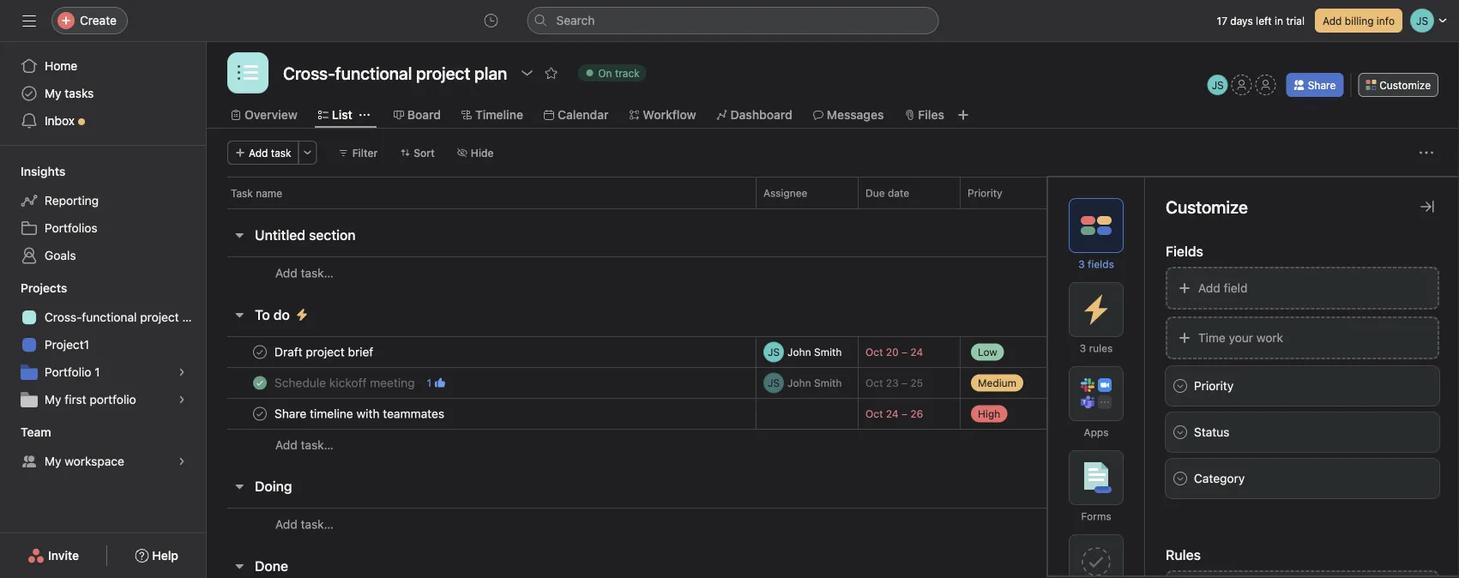 Task type: describe. For each thing, give the bounding box(es) containing it.
1 task… from the top
[[301, 266, 334, 280]]

add down doing button
[[275, 517, 298, 532]]

calendar
[[558, 108, 609, 122]]

goals
[[45, 248, 76, 263]]

completed checkbox for oct 24
[[250, 404, 270, 424]]

show options image inside row
[[1038, 188, 1049, 198]]

completed image for oct 24 – 26
[[250, 404, 270, 424]]

see details, my workspace image
[[177, 456, 187, 467]]

2 add task… row from the top
[[207, 429, 1460, 461]]

oct 24 – 26
[[866, 408, 924, 420]]

smith for oct 23
[[814, 377, 842, 389]]

oct for oct 23 – 25
[[866, 377, 883, 389]]

3 for 3 rules
[[1080, 342, 1086, 354]]

my for my tasks
[[45, 86, 61, 100]]

portfolio 1 link
[[10, 359, 196, 386]]

untitled section button
[[255, 220, 356, 251]]

trial
[[1287, 15, 1305, 27]]

0 horizontal spatial show options image
[[520, 66, 534, 80]]

customize inside dropdown button
[[1380, 79, 1431, 91]]

add task… row for first collapse task list for this section icon
[[207, 257, 1460, 289]]

25
[[911, 377, 923, 389]]

calendar link
[[544, 106, 609, 124]]

project1
[[45, 338, 89, 352]]

untitled section
[[255, 227, 356, 243]]

add task button
[[227, 141, 299, 165]]

plan
[[182, 310, 206, 324]]

low button
[[961, 337, 1062, 368]]

my tasks link
[[10, 80, 196, 107]]

share
[[1308, 79, 1336, 91]]

list link
[[318, 106, 353, 124]]

done button
[[255, 551, 288, 578]]

reporting link
[[10, 187, 196, 215]]

teams element
[[0, 417, 206, 479]]

2 add task… button from the top
[[275, 436, 334, 455]]

add field button
[[1166, 267, 1440, 310]]

untitled
[[255, 227, 306, 243]]

hide
[[471, 147, 494, 159]]

billing
[[1345, 15, 1374, 27]]

portfolios
[[45, 221, 98, 235]]

3 rules
[[1080, 342, 1113, 354]]

26
[[911, 408, 924, 420]]

inbox link
[[10, 107, 196, 135]]

js for low
[[768, 346, 780, 358]]

projects element
[[0, 273, 206, 417]]

workspace
[[65, 454, 124, 469]]

board link
[[394, 106, 441, 124]]

medium
[[978, 377, 1017, 389]]

team
[[21, 425, 51, 439]]

add tab image
[[957, 108, 970, 122]]

board
[[407, 108, 441, 122]]

oct 23 – 25
[[866, 377, 923, 389]]

task… inside header to do tree grid
[[301, 438, 334, 452]]

portfolio
[[45, 365, 91, 379]]

priority inside row
[[968, 187, 1003, 199]]

add task
[[249, 147, 291, 159]]

completed image
[[250, 342, 270, 363]]

add task… for 3rd add task… button from the top
[[275, 517, 334, 532]]

customize button
[[1359, 73, 1439, 97]]

insights
[[21, 164, 66, 178]]

work
[[1257, 331, 1284, 345]]

rules
[[1089, 342, 1113, 354]]

field
[[1224, 281, 1248, 295]]

track
[[615, 67, 640, 79]]

to
[[255, 307, 270, 323]]

workflow
[[643, 108, 696, 122]]

my workspace
[[45, 454, 124, 469]]

schedule kickoff meeting cell
[[207, 367, 757, 399]]

add inside header to do tree grid
[[275, 438, 298, 452]]

reporting
[[45, 193, 99, 208]]

insights element
[[0, 156, 206, 273]]

assignee
[[764, 187, 808, 199]]

4 collapse task list for this section image from the top
[[233, 559, 246, 573]]

– for 26
[[902, 408, 908, 420]]

your
[[1229, 331, 1254, 345]]

3 collapse task list for this section image from the top
[[233, 480, 246, 493]]

my for my workspace
[[45, 454, 61, 469]]

oct for oct 20 – 24
[[866, 346, 883, 358]]

search button
[[527, 7, 939, 34]]

Draft project brief text field
[[271, 344, 379, 361]]

row containing oct 24
[[207, 398, 1460, 430]]

js button
[[1208, 75, 1228, 95]]

functional
[[82, 310, 137, 324]]

completed checkbox for oct 23
[[250, 373, 270, 393]]

time
[[1199, 331, 1226, 345]]

portfolios link
[[10, 215, 196, 242]]

doing button
[[255, 471, 292, 502]]

list image
[[238, 63, 258, 83]]

completed checkbox for oct 20
[[250, 342, 270, 363]]

task name
[[231, 187, 282, 199]]

portfolio 1
[[45, 365, 100, 379]]

hide sidebar image
[[22, 14, 36, 27]]

name
[[256, 187, 282, 199]]

project1 link
[[10, 331, 196, 359]]

more actions image
[[303, 148, 313, 158]]

Share timeline with teammates text field
[[271, 405, 450, 423]]

tab actions image
[[359, 110, 370, 120]]

invite button
[[16, 541, 90, 571]]

john smith for oct 23 – 25
[[788, 377, 842, 389]]

in
[[1275, 15, 1284, 27]]

1 horizontal spatial 24
[[911, 346, 923, 358]]

dashboard
[[731, 108, 793, 122]]

1 button
[[424, 375, 449, 392]]

category inside row
[[1172, 187, 1217, 199]]

fields
[[1166, 243, 1204, 260]]

row containing 1
[[207, 367, 1460, 399]]

due date
[[866, 187, 910, 199]]

high
[[978, 408, 1001, 420]]

my first portfolio link
[[10, 386, 196, 414]]

goals link
[[10, 242, 196, 269]]

workflow link
[[629, 106, 696, 124]]

2 collapse task list for this section image from the top
[[233, 308, 246, 322]]

share timeline with teammates cell
[[207, 398, 757, 430]]

on track button
[[570, 61, 654, 85]]



Task type: locate. For each thing, give the bounding box(es) containing it.
row containing task name
[[207, 177, 1460, 209]]

1 collapse task list for this section image from the top
[[233, 228, 246, 242]]

add left task
[[249, 147, 268, 159]]

0 vertical spatial 24
[[911, 346, 923, 358]]

list
[[332, 108, 353, 122]]

0 vertical spatial john smith
[[788, 346, 842, 358]]

2 vertical spatial –
[[902, 408, 908, 420]]

my left tasks
[[45, 86, 61, 100]]

0 vertical spatial show options image
[[520, 66, 534, 80]]

completed checkbox inside share timeline with teammates cell
[[250, 404, 270, 424]]

2 vertical spatial completed checkbox
[[250, 404, 270, 424]]

row up 23
[[207, 336, 1460, 368]]

1 add task… row from the top
[[207, 257, 1460, 289]]

1 vertical spatial oct
[[866, 377, 883, 389]]

3 oct from the top
[[866, 408, 883, 420]]

1 add task… button from the top
[[275, 264, 334, 283]]

oct left 23
[[866, 377, 883, 389]]

search
[[556, 13, 595, 27]]

2 vertical spatial my
[[45, 454, 61, 469]]

17 days left in trial
[[1217, 15, 1305, 27]]

category up fields
[[1172, 187, 1217, 199]]

1 my from the top
[[45, 86, 61, 100]]

0 horizontal spatial status
[[1070, 187, 1101, 199]]

messages link
[[813, 106, 884, 124]]

1 horizontal spatial status
[[1194, 425, 1230, 439]]

john smith for oct 20 – 24
[[788, 346, 842, 358]]

add left billing in the top of the page
[[1323, 15, 1342, 27]]

smith left 23
[[814, 377, 842, 389]]

1 inside projects element
[[95, 365, 100, 379]]

header to do tree grid
[[207, 336, 1460, 461]]

3 task… from the top
[[301, 517, 334, 532]]

1 vertical spatial 3
[[1080, 342, 1086, 354]]

priority
[[968, 187, 1003, 199], [1194, 379, 1234, 393]]

oct down oct 23 – 25
[[866, 408, 883, 420]]

days
[[1231, 15, 1253, 27]]

help
[[152, 549, 178, 563]]

1 horizontal spatial 1
[[427, 377, 432, 389]]

doing
[[255, 478, 292, 495]]

17
[[1217, 15, 1228, 27]]

customize
[[1380, 79, 1431, 91], [1166, 196, 1248, 217]]

1 vertical spatial customize
[[1166, 196, 1248, 217]]

1 vertical spatial js
[[768, 346, 780, 358]]

1 add task… from the top
[[275, 266, 334, 280]]

oct left 20
[[866, 346, 883, 358]]

3 left rules
[[1080, 342, 1086, 354]]

3 my from the top
[[45, 454, 61, 469]]

overview
[[245, 108, 298, 122]]

1 vertical spatial show options image
[[1038, 188, 1049, 198]]

2 vertical spatial add task…
[[275, 517, 334, 532]]

2 smith from the top
[[814, 377, 842, 389]]

task
[[231, 187, 253, 199]]

Schedule kickoff meeting text field
[[271, 375, 420, 392]]

1 vertical spatial john smith
[[788, 377, 842, 389]]

collapse task list for this section image
[[233, 228, 246, 242], [233, 308, 246, 322], [233, 480, 246, 493], [233, 559, 246, 573]]

smith left 20
[[814, 346, 842, 358]]

1 up share timeline with teammates cell
[[427, 377, 432, 389]]

1 john from the top
[[788, 346, 811, 358]]

john
[[788, 346, 811, 358], [788, 377, 811, 389]]

– for 24
[[902, 346, 908, 358]]

3
[[1079, 258, 1085, 270], [1080, 342, 1086, 354]]

my inside my workspace link
[[45, 454, 61, 469]]

add task… down the untitled section button
[[275, 266, 334, 280]]

row down 20
[[207, 367, 1460, 399]]

1 vertical spatial add task… row
[[207, 429, 1460, 461]]

create
[[80, 13, 117, 27]]

1 smith from the top
[[814, 346, 842, 358]]

collapse task list for this section image left untitled
[[233, 228, 246, 242]]

24
[[911, 346, 923, 358], [886, 408, 899, 420]]

1 vertical spatial 24
[[886, 408, 899, 420]]

0 vertical spatial john
[[788, 346, 811, 358]]

add task… for third add task… button from the bottom
[[275, 266, 334, 280]]

add field
[[1199, 281, 1248, 295]]

3 add task… row from the top
[[207, 508, 1460, 541]]

2 john from the top
[[788, 377, 811, 389]]

24 left 26
[[886, 408, 899, 420]]

overview link
[[231, 106, 298, 124]]

john smith left 23
[[788, 377, 842, 389]]

my down team
[[45, 454, 61, 469]]

projects button
[[0, 280, 67, 297]]

smith
[[814, 346, 842, 358], [814, 377, 842, 389]]

low
[[978, 346, 998, 358]]

20
[[886, 346, 899, 358]]

oct for oct 24 – 26
[[866, 408, 883, 420]]

3 left fields
[[1079, 258, 1085, 270]]

2 oct from the top
[[866, 377, 883, 389]]

on track
[[598, 67, 640, 79]]

add task… button up doing button
[[275, 436, 334, 455]]

2 completed checkbox from the top
[[250, 373, 270, 393]]

0 horizontal spatial priority
[[968, 187, 1003, 199]]

Completed checkbox
[[250, 342, 270, 363], [250, 373, 270, 393], [250, 404, 270, 424]]

2 task… from the top
[[301, 438, 334, 452]]

0 vertical spatial add task… button
[[275, 264, 334, 283]]

smith for oct 20
[[814, 346, 842, 358]]

create button
[[51, 7, 128, 34]]

team button
[[0, 424, 51, 441]]

0 vertical spatial my
[[45, 86, 61, 100]]

tasks
[[65, 86, 94, 100]]

1 vertical spatial my
[[45, 393, 61, 407]]

1 vertical spatial smith
[[814, 377, 842, 389]]

info
[[1377, 15, 1395, 27]]

row
[[207, 177, 1460, 209], [227, 208, 1439, 209], [207, 336, 1460, 368], [207, 367, 1460, 399], [207, 398, 1460, 430]]

close details image
[[1421, 200, 1435, 214]]

priority down add tab icon
[[968, 187, 1003, 199]]

1 horizontal spatial customize
[[1380, 79, 1431, 91]]

row containing js
[[207, 336, 1460, 368]]

my first portfolio
[[45, 393, 136, 407]]

0 horizontal spatial customize
[[1166, 196, 1248, 217]]

completed image inside share timeline with teammates cell
[[250, 404, 270, 424]]

add down untitled
[[275, 266, 298, 280]]

timeline
[[475, 108, 523, 122]]

completed checkbox inside draft project brief cell
[[250, 342, 270, 363]]

messages
[[827, 108, 884, 122]]

more actions image
[[1420, 146, 1434, 160]]

0 vertical spatial –
[[902, 346, 908, 358]]

time your work button
[[1166, 317, 1440, 360]]

add task… row
[[207, 257, 1460, 289], [207, 429, 1460, 461], [207, 508, 1460, 541]]

draft project brief cell
[[207, 336, 757, 368]]

cross-functional project plan link
[[10, 304, 206, 331]]

1 horizontal spatial priority
[[1194, 379, 1234, 393]]

add to starred image
[[544, 66, 558, 80]]

1 vertical spatial completed checkbox
[[250, 373, 270, 393]]

2 vertical spatial js
[[768, 377, 780, 389]]

1 down project1 link
[[95, 365, 100, 379]]

1 vertical spatial task…
[[301, 438, 334, 452]]

0 vertical spatial add task… row
[[207, 257, 1460, 289]]

collapse task list for this section image left done
[[233, 559, 246, 573]]

see details, my first portfolio image
[[177, 395, 187, 405]]

on
[[598, 67, 612, 79]]

1 inside button
[[427, 377, 432, 389]]

sort button
[[392, 141, 443, 165]]

0 vertical spatial task…
[[301, 266, 334, 280]]

3 completed checkbox from the top
[[250, 404, 270, 424]]

completed image inside "schedule kickoff meeting" cell
[[250, 373, 270, 393]]

0 vertical spatial category
[[1172, 187, 1217, 199]]

john smith left 20
[[788, 346, 842, 358]]

see details, portfolio 1 image
[[177, 367, 187, 378]]

rules for to do image
[[295, 308, 309, 322]]

insights button
[[0, 163, 66, 180]]

– right 20
[[902, 346, 908, 358]]

add task… up doing button
[[275, 438, 334, 452]]

completed checkbox inside "schedule kickoff meeting" cell
[[250, 373, 270, 393]]

add task… button down doing button
[[275, 515, 334, 534]]

show options image
[[520, 66, 534, 80], [1038, 188, 1049, 198]]

2 vertical spatial add task… button
[[275, 515, 334, 534]]

1 oct from the top
[[866, 346, 883, 358]]

completed image for oct 23 – 25
[[250, 373, 270, 393]]

timeline link
[[462, 106, 523, 124]]

priority down 'time'
[[1194, 379, 1234, 393]]

–
[[902, 346, 908, 358], [902, 377, 908, 389], [902, 408, 908, 420]]

project
[[140, 310, 179, 324]]

1 john smith from the top
[[788, 346, 842, 358]]

global element
[[0, 42, 206, 145]]

my
[[45, 86, 61, 100], [45, 393, 61, 407], [45, 454, 61, 469]]

2 vertical spatial task…
[[301, 517, 334, 532]]

my for my first portfolio
[[45, 393, 61, 407]]

1 vertical spatial –
[[902, 377, 908, 389]]

first
[[65, 393, 86, 407]]

cross-functional project plan
[[45, 310, 206, 324]]

1 vertical spatial completed image
[[250, 404, 270, 424]]

0 vertical spatial 3
[[1079, 258, 1085, 270]]

0 vertical spatial completed image
[[250, 373, 270, 393]]

status
[[1070, 187, 1101, 199], [1194, 425, 1230, 439]]

oct 20 – 24
[[866, 346, 923, 358]]

2 vertical spatial oct
[[866, 408, 883, 420]]

3 for 3 fields
[[1079, 258, 1085, 270]]

fields
[[1088, 258, 1115, 270]]

0 vertical spatial js
[[1212, 79, 1224, 91]]

inbox
[[45, 114, 75, 128]]

2 add task… from the top
[[275, 438, 334, 452]]

– left 25
[[902, 377, 908, 389]]

forms
[[1081, 511, 1112, 523]]

time your work
[[1199, 331, 1284, 345]]

0 vertical spatial completed checkbox
[[250, 342, 270, 363]]

john for oct 23 – 25
[[788, 377, 811, 389]]

add left field
[[1199, 281, 1221, 295]]

search list box
[[527, 7, 939, 34]]

add task… for 2nd add task… button from the bottom
[[275, 438, 334, 452]]

files
[[918, 108, 945, 122]]

row down due at the top right of the page
[[227, 208, 1439, 209]]

add task… button
[[275, 264, 334, 283], [275, 436, 334, 455], [275, 515, 334, 534]]

to do
[[255, 307, 290, 323]]

hide button
[[449, 141, 502, 165]]

3 add task… from the top
[[275, 517, 334, 532]]

row down messages link
[[207, 177, 1460, 209]]

add billing info button
[[1315, 9, 1403, 33]]

section
[[309, 227, 356, 243]]

add billing info
[[1323, 15, 1395, 27]]

share button
[[1287, 73, 1344, 97]]

0 vertical spatial customize
[[1380, 79, 1431, 91]]

row down 23
[[207, 398, 1460, 430]]

my left first
[[45, 393, 61, 407]]

1 vertical spatial category
[[1194, 472, 1245, 486]]

1 vertical spatial add task… button
[[275, 436, 334, 455]]

add task… inside header to do tree grid
[[275, 438, 334, 452]]

24 right 20
[[911, 346, 923, 358]]

add
[[1323, 15, 1342, 27], [249, 147, 268, 159], [275, 266, 298, 280], [1199, 281, 1221, 295], [275, 438, 298, 452], [275, 517, 298, 532]]

add up doing button
[[275, 438, 298, 452]]

high button
[[961, 399, 1062, 429]]

0 horizontal spatial 24
[[886, 408, 899, 420]]

2 my from the top
[[45, 393, 61, 407]]

john for oct 20 – 24
[[788, 346, 811, 358]]

1 vertical spatial john
[[788, 377, 811, 389]]

0 horizontal spatial 1
[[95, 365, 100, 379]]

3 add task… button from the top
[[275, 515, 334, 534]]

1 horizontal spatial show options image
[[1038, 188, 1049, 198]]

23
[[886, 377, 899, 389]]

category up rules
[[1194, 472, 1245, 486]]

due
[[866, 187, 885, 199]]

customize down info
[[1380, 79, 1431, 91]]

2 john smith from the top
[[788, 377, 842, 389]]

history image
[[484, 14, 498, 27]]

completed image
[[250, 373, 270, 393], [250, 404, 270, 424]]

2 vertical spatial add task… row
[[207, 508, 1460, 541]]

task
[[271, 147, 291, 159]]

sort
[[414, 147, 435, 159]]

3 fields
[[1079, 258, 1115, 270]]

– for 25
[[902, 377, 908, 389]]

0 vertical spatial status
[[1070, 187, 1101, 199]]

0 vertical spatial priority
[[968, 187, 1003, 199]]

1 vertical spatial add task…
[[275, 438, 334, 452]]

js inside js button
[[1212, 79, 1224, 91]]

add task… down doing button
[[275, 517, 334, 532]]

– left 26
[[902, 408, 908, 420]]

apps
[[1084, 426, 1109, 438]]

1 vertical spatial status
[[1194, 425, 1230, 439]]

0 vertical spatial smith
[[814, 346, 842, 358]]

0 vertical spatial add task…
[[275, 266, 334, 280]]

my tasks
[[45, 86, 94, 100]]

1 completed checkbox from the top
[[250, 342, 270, 363]]

0 vertical spatial oct
[[866, 346, 883, 358]]

1 completed image from the top
[[250, 373, 270, 393]]

my inside the my first portfolio link
[[45, 393, 61, 407]]

None text field
[[279, 57, 512, 88]]

medium button
[[961, 368, 1062, 399]]

add task… button down the untitled section button
[[275, 264, 334, 283]]

oct
[[866, 346, 883, 358], [866, 377, 883, 389], [866, 408, 883, 420]]

collapse task list for this section image left doing
[[233, 480, 246, 493]]

js for medium
[[768, 377, 780, 389]]

2 completed image from the top
[[250, 404, 270, 424]]

collapse task list for this section image left to
[[233, 308, 246, 322]]

add task… row for 2nd collapse task list for this section icon from the bottom of the page
[[207, 508, 1460, 541]]

1 vertical spatial priority
[[1194, 379, 1234, 393]]

to do button
[[255, 299, 290, 330]]

customize up fields
[[1166, 196, 1248, 217]]

invite
[[48, 549, 79, 563]]

cross-
[[45, 310, 82, 324]]

status inside row
[[1070, 187, 1101, 199]]

my inside my tasks link
[[45, 86, 61, 100]]

files link
[[905, 106, 945, 124]]



Task type: vqa. For each thing, say whether or not it's contained in the screenshot.
portfolio
yes



